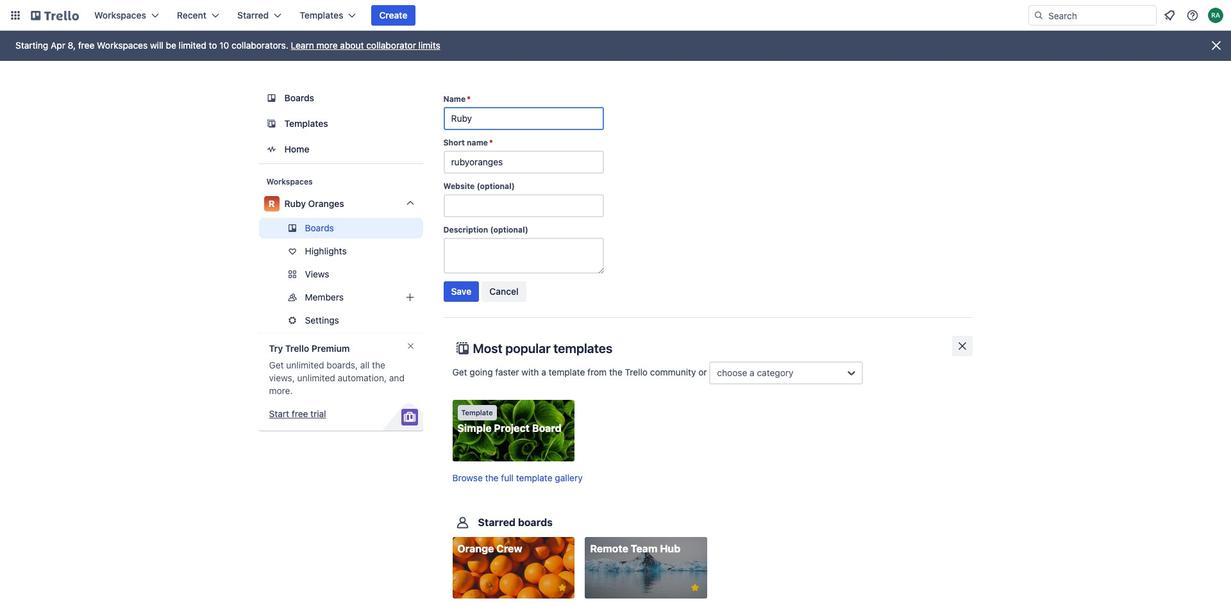 Task type: vqa. For each thing, say whether or not it's contained in the screenshot.
'Workspaces' in the popup button
yes



Task type: locate. For each thing, give the bounding box(es) containing it.
templates up home
[[284, 118, 328, 129]]

(optional)
[[477, 181, 515, 191], [490, 225, 528, 235]]

None text field
[[443, 107, 604, 130], [443, 151, 604, 174], [443, 107, 604, 130], [443, 151, 604, 174]]

1 vertical spatial unlimited
[[297, 373, 335, 383]]

description (optional)
[[443, 225, 528, 235]]

(optional) right description
[[490, 225, 528, 235]]

1 horizontal spatial trello
[[625, 367, 648, 377]]

boards link up highlights "link"
[[259, 218, 423, 239]]

board image
[[264, 90, 279, 106]]

learn
[[291, 40, 314, 51]]

0 vertical spatial boards link
[[259, 87, 423, 110]]

templates inside templates popup button
[[300, 10, 343, 21]]

0 vertical spatial template
[[549, 367, 585, 377]]

0 vertical spatial workspaces
[[94, 10, 146, 21]]

the left full
[[485, 473, 499, 484]]

orange
[[457, 543, 494, 555]]

1 vertical spatial (optional)
[[490, 225, 528, 235]]

collaborator
[[366, 40, 416, 51]]

(optional) right website
[[477, 181, 515, 191]]

templates up the more
[[300, 10, 343, 21]]

team
[[631, 543, 658, 555]]

* right the name
[[489, 138, 493, 147]]

1 vertical spatial trello
[[625, 367, 648, 377]]

1 horizontal spatial *
[[489, 138, 493, 147]]

0 horizontal spatial get
[[269, 360, 284, 371]]

starred for starred boards
[[478, 517, 516, 528]]

templates
[[300, 10, 343, 21], [284, 118, 328, 129]]

highlights link
[[259, 241, 423, 262]]

trello left community
[[625, 367, 648, 377]]

1 vertical spatial free
[[292, 408, 308, 419]]

the for from
[[609, 367, 622, 377]]

recent
[[177, 10, 206, 21]]

0 horizontal spatial trello
[[285, 343, 309, 354]]

automation,
[[338, 373, 387, 383]]

unlimited down the boards,
[[297, 373, 335, 383]]

to
[[209, 40, 217, 51]]

starred inside dropdown button
[[237, 10, 269, 21]]

workspaces
[[94, 10, 146, 21], [97, 40, 148, 51], [266, 177, 313, 187]]

boards
[[518, 517, 553, 528]]

1 vertical spatial boards link
[[259, 218, 423, 239]]

category
[[757, 367, 794, 378]]

start free trial button
[[269, 408, 326, 421]]

1 horizontal spatial a
[[750, 367, 755, 378]]

a right with
[[541, 367, 546, 377]]

get up 'views,'
[[269, 360, 284, 371]]

remote team hub
[[590, 543, 681, 555]]

0 vertical spatial trello
[[285, 343, 309, 354]]

1 horizontal spatial starred
[[478, 517, 516, 528]]

boards right board icon
[[284, 92, 314, 103]]

a right the "choose"
[[750, 367, 755, 378]]

template right full
[[516, 473, 552, 484]]

1 horizontal spatial free
[[292, 408, 308, 419]]

orange crew link
[[452, 537, 575, 599]]

project
[[494, 423, 530, 434]]

2 horizontal spatial the
[[609, 367, 622, 377]]

or
[[698, 367, 707, 377]]

(optional) for website (optional)
[[477, 181, 515, 191]]

trello right the try at the bottom left
[[285, 343, 309, 354]]

hub
[[660, 543, 681, 555]]

None text field
[[443, 194, 604, 217], [443, 238, 604, 274], [443, 194, 604, 217], [443, 238, 604, 274]]

free right 8,
[[78, 40, 94, 51]]

views
[[305, 269, 329, 280]]

starred
[[237, 10, 269, 21], [478, 517, 516, 528]]

(optional) for description (optional)
[[490, 225, 528, 235]]

template board image
[[264, 116, 279, 131]]

ruby
[[284, 198, 306, 209]]

8,
[[68, 40, 76, 51]]

collaborators.
[[232, 40, 288, 51]]

get left the going
[[452, 367, 467, 377]]

1 vertical spatial *
[[489, 138, 493, 147]]

1 vertical spatial workspaces
[[97, 40, 148, 51]]

0 horizontal spatial the
[[372, 360, 385, 371]]

boards,
[[327, 360, 358, 371]]

workspaces button
[[87, 5, 167, 26]]

going
[[470, 367, 493, 377]]

a
[[541, 367, 546, 377], [750, 367, 755, 378]]

primary element
[[0, 0, 1231, 31]]

1 boards link from the top
[[259, 87, 423, 110]]

website (optional)
[[443, 181, 515, 191]]

templates inside templates link
[[284, 118, 328, 129]]

0 vertical spatial free
[[78, 40, 94, 51]]

open information menu image
[[1186, 9, 1199, 22]]

ruby anderson (rubyanderson7) image
[[1208, 8, 1223, 23]]

views,
[[269, 373, 295, 383]]

name
[[443, 94, 466, 104]]

1 vertical spatial starred
[[478, 517, 516, 528]]

free left trial
[[292, 408, 308, 419]]

full
[[501, 473, 514, 484]]

limited
[[179, 40, 206, 51]]

the right 'from'
[[609, 367, 622, 377]]

boards
[[284, 92, 314, 103], [305, 222, 334, 233]]

be
[[166, 40, 176, 51]]

try trello premium get unlimited boards, all the views, unlimited automation, and more.
[[269, 343, 405, 396]]

2 vertical spatial workspaces
[[266, 177, 313, 187]]

0 vertical spatial (optional)
[[477, 181, 515, 191]]

starred up collaborators.
[[237, 10, 269, 21]]

0 horizontal spatial free
[[78, 40, 94, 51]]

ruby oranges
[[284, 198, 344, 209]]

choose a category
[[717, 367, 794, 378]]

r
[[268, 198, 275, 209]]

add image
[[402, 290, 418, 305]]

0 vertical spatial starred
[[237, 10, 269, 21]]

0 vertical spatial templates
[[300, 10, 343, 21]]

remote team hub link
[[585, 537, 707, 599]]

1 vertical spatial templates
[[284, 118, 328, 129]]

free
[[78, 40, 94, 51], [292, 408, 308, 419]]

settings
[[305, 315, 339, 326]]

10
[[219, 40, 229, 51]]

settings link
[[259, 310, 423, 331]]

*
[[467, 94, 471, 104], [489, 138, 493, 147]]

starred up "orange crew"
[[478, 517, 516, 528]]

the inside try trello premium get unlimited boards, all the views, unlimited automation, and more.
[[372, 360, 385, 371]]

community
[[650, 367, 696, 377]]

0 vertical spatial *
[[467, 94, 471, 104]]

free inside "start free trial" button
[[292, 408, 308, 419]]

template down templates
[[549, 367, 585, 377]]

boards link up templates link
[[259, 87, 423, 110]]

* right name
[[467, 94, 471, 104]]

limits
[[418, 40, 440, 51]]

create
[[379, 10, 407, 21]]

boards up the highlights
[[305, 222, 334, 233]]

more.
[[269, 385, 293, 396]]

the right all
[[372, 360, 385, 371]]

1 horizontal spatial get
[[452, 367, 467, 377]]

0 horizontal spatial starred
[[237, 10, 269, 21]]

the
[[372, 360, 385, 371], [609, 367, 622, 377], [485, 473, 499, 484]]

with
[[522, 367, 539, 377]]

about
[[340, 40, 364, 51]]

most popular templates
[[473, 341, 613, 356]]

browse the full template gallery link
[[452, 473, 583, 484]]

unlimited up 'views,'
[[286, 360, 324, 371]]

template
[[549, 367, 585, 377], [516, 473, 552, 484]]

apr
[[51, 40, 65, 51]]

unlimited
[[286, 360, 324, 371], [297, 373, 335, 383]]

workspaces inside popup button
[[94, 10, 146, 21]]

members
[[305, 292, 344, 303]]



Task type: describe. For each thing, give the bounding box(es) containing it.
0 horizontal spatial *
[[467, 94, 471, 104]]

templates link
[[259, 112, 423, 135]]

members link
[[259, 287, 423, 308]]

will
[[150, 40, 163, 51]]

0 vertical spatial unlimited
[[286, 360, 324, 371]]

all
[[360, 360, 369, 371]]

faster
[[495, 367, 519, 377]]

0 notifications image
[[1162, 8, 1177, 23]]

save
[[451, 286, 471, 297]]

starred button
[[230, 5, 289, 26]]

starting
[[15, 40, 48, 51]]

template simple project board
[[457, 408, 562, 434]]

learn more about collaborator limits link
[[291, 40, 440, 51]]

get inside try trello premium get unlimited boards, all the views, unlimited automation, and more.
[[269, 360, 284, 371]]

oranges
[[308, 198, 344, 209]]

home image
[[264, 142, 279, 157]]

2 boards link from the top
[[259, 218, 423, 239]]

cancel
[[489, 286, 518, 297]]

crew
[[496, 543, 522, 555]]

templates
[[554, 341, 613, 356]]

cancel button
[[482, 281, 526, 302]]

simple
[[457, 423, 492, 434]]

organizationdetailform element
[[443, 94, 972, 307]]

starred boards
[[478, 517, 553, 528]]

create button
[[372, 5, 415, 26]]

gallery
[[555, 473, 583, 484]]

the for all
[[372, 360, 385, 371]]

home
[[284, 144, 309, 155]]

click to unstar this board. it will be removed from your starred list. image
[[689, 582, 701, 594]]

search image
[[1034, 10, 1044, 21]]

premium
[[311, 343, 350, 354]]

short
[[443, 138, 465, 147]]

back to home image
[[31, 5, 79, 26]]

board
[[532, 423, 562, 434]]

browse
[[452, 473, 483, 484]]

more
[[317, 40, 338, 51]]

1 vertical spatial boards
[[305, 222, 334, 233]]

popular
[[505, 341, 551, 356]]

highlights
[[305, 246, 347, 256]]

trello inside try trello premium get unlimited boards, all the views, unlimited automation, and more.
[[285, 343, 309, 354]]

recent button
[[169, 5, 227, 26]]

get going faster with a template from the trello community or
[[452, 367, 709, 377]]

starred for starred
[[237, 10, 269, 21]]

most
[[473, 341, 503, 356]]

name *
[[443, 94, 471, 104]]

1 horizontal spatial the
[[485, 473, 499, 484]]

browse the full template gallery
[[452, 473, 583, 484]]

trial
[[310, 408, 326, 419]]

home link
[[259, 138, 423, 161]]

start free trial
[[269, 408, 326, 419]]

save button
[[443, 281, 479, 302]]

1 vertical spatial template
[[516, 473, 552, 484]]

choose
[[717, 367, 747, 378]]

and
[[389, 373, 405, 383]]

templates button
[[292, 5, 364, 26]]

views link
[[259, 264, 423, 285]]

remote
[[590, 543, 628, 555]]

template
[[461, 408, 493, 417]]

start
[[269, 408, 289, 419]]

click to unstar this board. it will be removed from your starred list. image
[[557, 582, 568, 594]]

Search field
[[1044, 6, 1156, 25]]

starting apr 8, free workspaces will be limited to 10 collaborators. learn more about collaborator limits
[[15, 40, 440, 51]]

try
[[269, 343, 283, 354]]

website
[[443, 181, 475, 191]]

0 horizontal spatial a
[[541, 367, 546, 377]]

from
[[587, 367, 607, 377]]

description
[[443, 225, 488, 235]]

0 vertical spatial boards
[[284, 92, 314, 103]]

orange crew
[[457, 543, 522, 555]]

name
[[467, 138, 488, 147]]

short name *
[[443, 138, 493, 147]]



